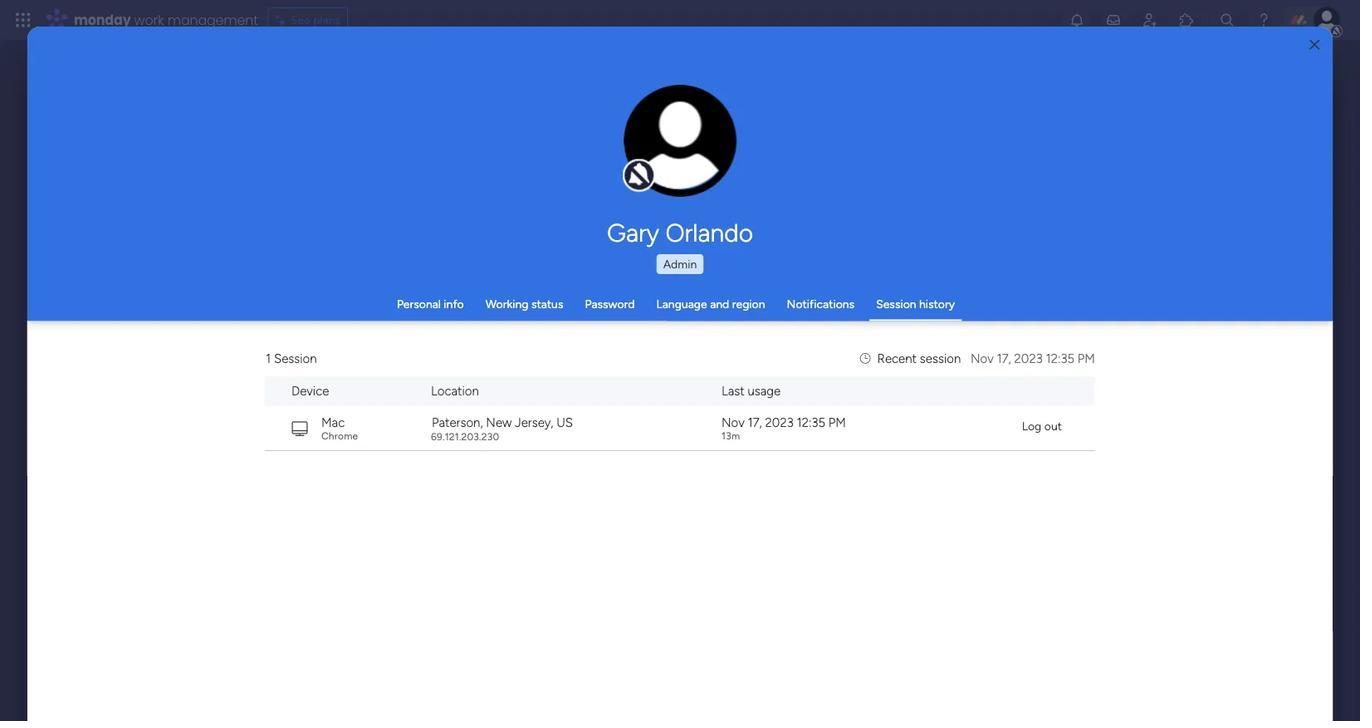 Task type: describe. For each thing, give the bounding box(es) containing it.
work
[[134, 10, 164, 29]]

region
[[732, 297, 766, 311]]

recent
[[878, 351, 917, 366]]

nov for nov 17, 2023 12:35 pm
[[971, 351, 994, 366]]

change
[[646, 150, 683, 163]]

12:35 for nov 17, 2023 12:35 pm 13m
[[797, 415, 826, 430]]

log out
[[1022, 419, 1062, 433]]

info
[[444, 297, 464, 311]]

session history link
[[876, 297, 955, 311]]

17, for nov 17, 2023 12:35 pm 13m
[[748, 415, 762, 430]]

status
[[532, 297, 564, 311]]

working status link
[[486, 297, 564, 311]]

1
[[266, 351, 271, 366]]

location
[[431, 384, 479, 399]]

personal
[[397, 297, 441, 311]]

13m
[[722, 430, 740, 442]]

pm for nov 17, 2023 12:35 pm
[[1078, 351, 1096, 366]]

usage
[[748, 384, 781, 399]]

last
[[722, 384, 745, 399]]

change profile picture button
[[624, 85, 737, 198]]

plans
[[313, 13, 341, 27]]

nov for nov 17, 2023 12:35 pm 13m
[[722, 415, 745, 430]]

notifications
[[787, 297, 855, 311]]

session history
[[876, 297, 955, 311]]

select product image
[[15, 12, 32, 28]]

1 horizontal spatial session
[[876, 297, 917, 311]]

management
[[168, 10, 258, 29]]

jersey,
[[515, 415, 554, 430]]

search everything image
[[1219, 12, 1236, 28]]

last usage
[[722, 384, 781, 399]]

chrome
[[321, 430, 358, 442]]

help image
[[1256, 12, 1273, 28]]

personal info
[[397, 297, 464, 311]]

close image
[[1310, 39, 1320, 51]]

change profile picture
[[646, 150, 716, 177]]

1 session
[[266, 351, 317, 366]]

0 horizontal spatial session
[[274, 351, 317, 366]]

gary orlando image
[[1314, 7, 1341, 33]]

2023 for nov 17, 2023 12:35 pm 13m
[[766, 415, 794, 430]]



Task type: locate. For each thing, give the bounding box(es) containing it.
nov
[[971, 351, 994, 366], [722, 415, 745, 430]]

language
[[657, 297, 708, 311]]

gary
[[607, 218, 659, 248]]

admin
[[663, 257, 697, 271]]

see
[[290, 13, 310, 27]]

1 vertical spatial session
[[274, 351, 317, 366]]

1 horizontal spatial 2023
[[1015, 351, 1043, 366]]

0 horizontal spatial 17,
[[748, 415, 762, 430]]

language and region
[[657, 297, 766, 311]]

log
[[1022, 419, 1042, 433]]

pm for nov 17, 2023 12:35 pm 13m
[[829, 415, 846, 430]]

monday work management
[[74, 10, 258, 29]]

apps image
[[1179, 12, 1195, 28]]

12:35
[[1046, 351, 1075, 366], [797, 415, 826, 430]]

17,
[[997, 351, 1012, 366], [748, 415, 762, 430]]

notifications image
[[1069, 12, 1086, 28]]

nov 17, 2023 12:35 pm 13m
[[722, 415, 846, 442]]

mac
[[321, 415, 345, 430]]

1 horizontal spatial nov
[[971, 351, 994, 366]]

0 horizontal spatial pm
[[829, 415, 846, 430]]

1 vertical spatial pm
[[829, 415, 846, 430]]

2023 inside nov 17, 2023 12:35 pm 13m
[[766, 415, 794, 430]]

gary orlando button
[[452, 218, 909, 248]]

1 horizontal spatial 17,
[[997, 351, 1012, 366]]

pm inside nov 17, 2023 12:35 pm 13m
[[829, 415, 846, 430]]

us
[[557, 415, 573, 430]]

language and region link
[[657, 297, 766, 311]]

password
[[585, 297, 635, 311]]

1 vertical spatial 12:35
[[797, 415, 826, 430]]

session right 1 at the left of the page
[[274, 351, 317, 366]]

2023 down usage on the bottom of the page
[[766, 415, 794, 430]]

0 vertical spatial 17,
[[997, 351, 1012, 366]]

nov 17, 2023 12:35 pm
[[971, 351, 1096, 366]]

0 horizontal spatial 2023
[[766, 415, 794, 430]]

2023 for nov 17, 2023 12:35 pm
[[1015, 351, 1043, 366]]

session left history
[[876, 297, 917, 311]]

invite members image
[[1142, 12, 1159, 28]]

nov inside nov 17, 2023 12:35 pm 13m
[[722, 415, 745, 430]]

69.121.203.230
[[431, 431, 499, 443]]

new
[[486, 415, 512, 430]]

paterson, new jersey, us 69.121.203.230
[[431, 415, 573, 443]]

gary orlando dialog
[[27, 27, 1333, 721]]

nov down last
[[722, 415, 745, 430]]

1 vertical spatial nov
[[722, 415, 745, 430]]

orlando
[[666, 218, 753, 248]]

1 vertical spatial 17,
[[748, 415, 762, 430]]

paterson,
[[432, 415, 483, 430]]

0 vertical spatial 2023
[[1015, 351, 1043, 366]]

17, for nov 17, 2023 12:35 pm
[[997, 351, 1012, 366]]

0 vertical spatial pm
[[1078, 351, 1096, 366]]

session
[[920, 351, 961, 366]]

0 vertical spatial 12:35
[[1046, 351, 1075, 366]]

1 vertical spatial 2023
[[766, 415, 794, 430]]

device
[[292, 384, 329, 399]]

working
[[486, 297, 529, 311]]

inbox image
[[1106, 12, 1122, 28]]

0 horizontal spatial 12:35
[[797, 415, 826, 430]]

dapulse time image
[[860, 351, 871, 366]]

1 horizontal spatial pm
[[1078, 351, 1096, 366]]

2023 up log
[[1015, 351, 1043, 366]]

profile
[[685, 150, 716, 163]]

12:35 right 13m
[[797, 415, 826, 430]]

working status
[[486, 297, 564, 311]]

out
[[1045, 419, 1062, 433]]

history
[[920, 297, 955, 311]]

17, right 13m
[[748, 415, 762, 430]]

12:35 inside nov 17, 2023 12:35 pm 13m
[[797, 415, 826, 430]]

personal info link
[[397, 297, 464, 311]]

notifications link
[[787, 297, 855, 311]]

1 horizontal spatial 12:35
[[1046, 351, 1075, 366]]

see plans button
[[268, 7, 348, 32]]

picture
[[664, 164, 698, 177]]

password link
[[585, 297, 635, 311]]

recent session
[[878, 351, 961, 366]]

12:35 up out
[[1046, 351, 1075, 366]]

12:35 for nov 17, 2023 12:35 pm
[[1046, 351, 1075, 366]]

monday
[[74, 10, 131, 29]]

17, inside nov 17, 2023 12:35 pm 13m
[[748, 415, 762, 430]]

session
[[876, 297, 917, 311], [274, 351, 317, 366]]

see plans
[[290, 13, 341, 27]]

0 vertical spatial session
[[876, 297, 917, 311]]

pm
[[1078, 351, 1096, 366], [829, 415, 846, 430]]

and
[[710, 297, 730, 311]]

nov right session
[[971, 351, 994, 366]]

log out button
[[1016, 413, 1069, 439]]

17, right session
[[997, 351, 1012, 366]]

mac chrome
[[321, 415, 358, 442]]

gary orlando
[[607, 218, 753, 248]]

0 vertical spatial nov
[[971, 351, 994, 366]]

2023
[[1015, 351, 1043, 366], [766, 415, 794, 430]]

0 horizontal spatial nov
[[722, 415, 745, 430]]



Task type: vqa. For each thing, say whether or not it's contained in the screenshot.
Personal
yes



